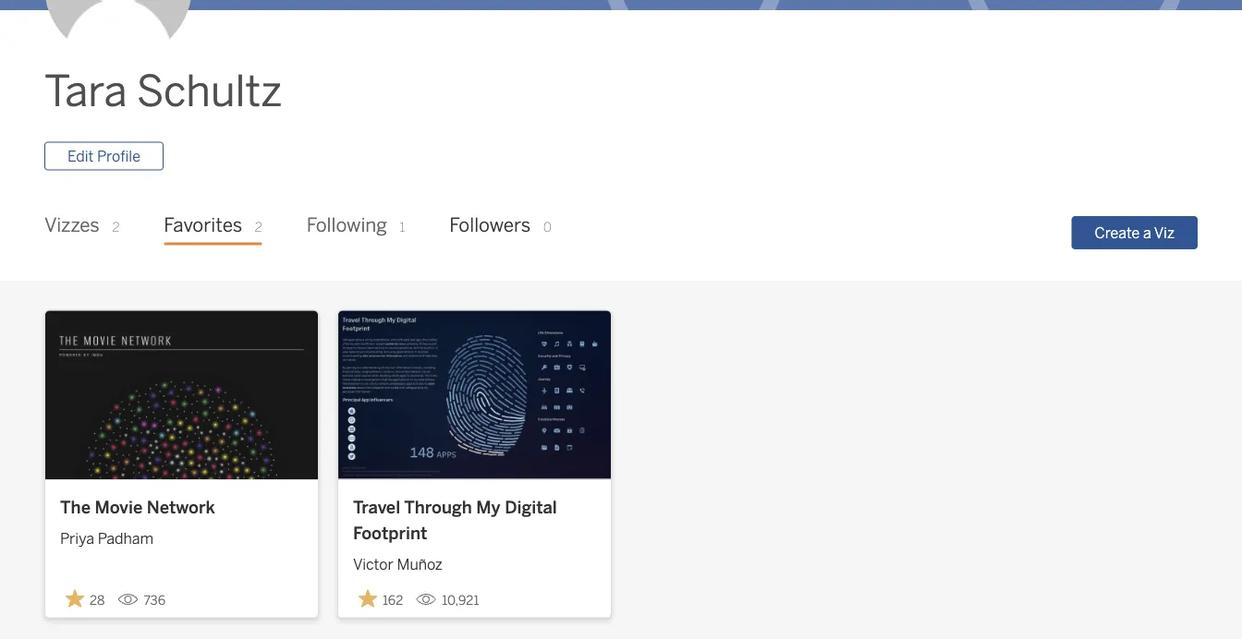 Task type: vqa. For each thing, say whether or not it's contained in the screenshot.
Travel at the left bottom of page
yes



Task type: locate. For each thing, give the bounding box(es) containing it.
tara schultz
[[44, 66, 282, 116]]

victor muñoz
[[353, 556, 443, 574]]

28
[[90, 594, 105, 609]]

victor muñoz link
[[353, 546, 596, 576]]

0 horizontal spatial 2
[[112, 219, 120, 235]]

vizzes
[[44, 213, 100, 237]]

footprint
[[353, 523, 427, 544]]

Remove Favorite button
[[60, 584, 110, 614]]

1 horizontal spatial 2
[[255, 219, 262, 235]]

workbook thumbnail image
[[45, 311, 318, 480], [338, 311, 611, 480]]

1 horizontal spatial workbook thumbnail image
[[338, 311, 611, 480]]

2 2 from the left
[[255, 219, 262, 235]]

viz
[[1154, 224, 1175, 242]]

0 horizontal spatial workbook thumbnail image
[[45, 311, 318, 480]]

edit profile button
[[44, 142, 163, 170]]

the movie network
[[60, 498, 215, 518]]

2 workbook thumbnail image from the left
[[338, 311, 611, 480]]

the
[[60, 498, 91, 518]]

1 workbook thumbnail image from the left
[[45, 311, 318, 480]]

edit profile
[[67, 147, 140, 165]]

workbook thumbnail image for my
[[338, 311, 611, 480]]

tara
[[44, 66, 127, 116]]

profile
[[97, 147, 140, 165]]

favorites
[[164, 213, 242, 237]]

create a viz
[[1095, 224, 1175, 242]]

736 views element
[[110, 586, 173, 616]]

movie
[[95, 498, 143, 518]]

1 2 from the left
[[112, 219, 120, 235]]

travel through my digital footprint link
[[353, 496, 596, 546]]

priya padham
[[60, 531, 154, 548]]

2 right favorites
[[255, 219, 262, 235]]

10,921
[[442, 594, 479, 609]]

2 right 'vizzes'
[[112, 219, 120, 235]]

162
[[383, 594, 403, 609]]

2
[[112, 219, 120, 235], [255, 219, 262, 235]]



Task type: describe. For each thing, give the bounding box(es) containing it.
followers
[[449, 213, 531, 237]]

priya
[[60, 531, 94, 548]]

create a viz button
[[1072, 216, 1198, 249]]

2 for favorites
[[255, 219, 262, 235]]

736
[[144, 594, 165, 609]]

a
[[1143, 224, 1151, 242]]

my
[[476, 498, 501, 518]]

the movie network link
[[60, 496, 303, 521]]

padham
[[98, 531, 154, 548]]

muñoz
[[397, 556, 443, 574]]

travel
[[353, 498, 400, 518]]

priya padham link
[[60, 521, 303, 550]]

travel through my digital footprint
[[353, 498, 557, 544]]

create
[[1095, 224, 1140, 242]]

schultz
[[137, 66, 282, 116]]

1
[[400, 219, 405, 235]]

digital
[[505, 498, 557, 518]]

victor
[[353, 556, 394, 574]]

through
[[404, 498, 472, 518]]

0
[[543, 219, 551, 235]]

edit
[[67, 147, 94, 165]]

workbook thumbnail image for network
[[45, 311, 318, 480]]

network
[[147, 498, 215, 518]]

following
[[307, 213, 387, 237]]

2 for vizzes
[[112, 219, 120, 235]]

Remove Favorite button
[[353, 584, 409, 614]]

10,921 views element
[[409, 586, 486, 616]]



